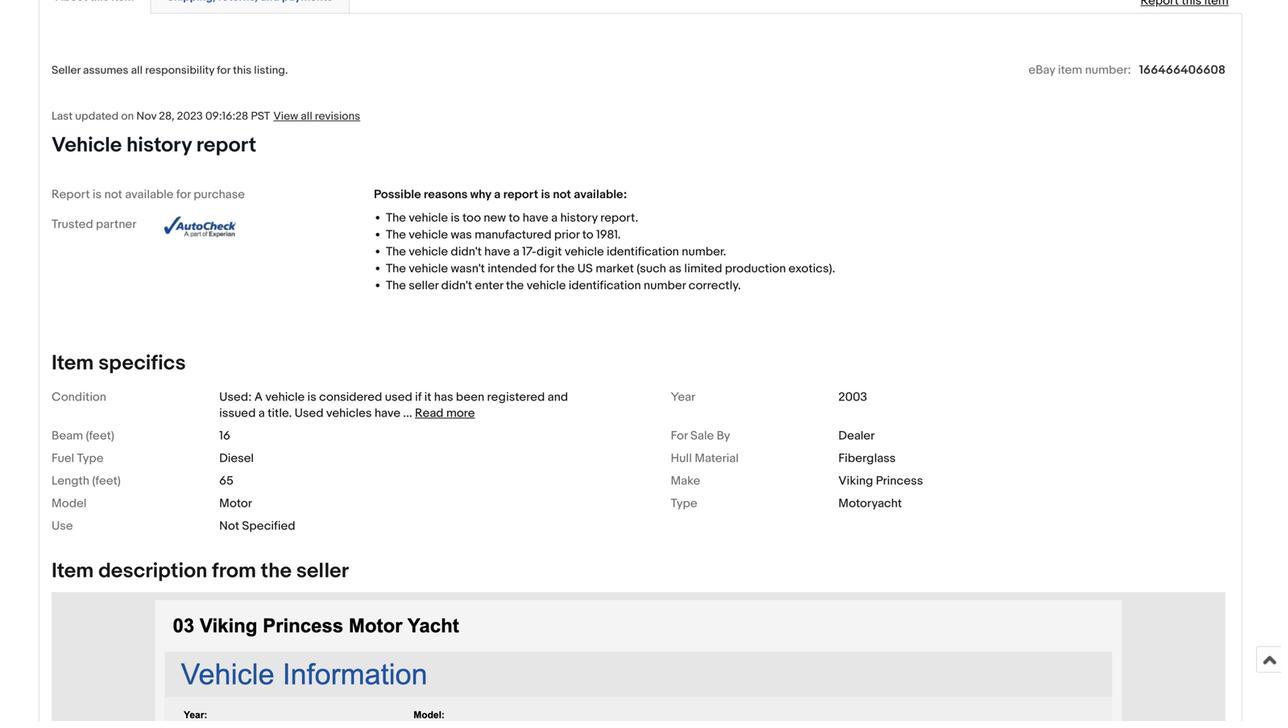 Task type: locate. For each thing, give the bounding box(es) containing it.
0 vertical spatial (feet)
[[86, 429, 114, 443]]

0 horizontal spatial have
[[375, 406, 400, 420]]

1 vertical spatial for
[[176, 187, 191, 202]]

history up 'prior'
[[560, 211, 598, 225]]

0 vertical spatial the
[[557, 261, 575, 276]]

0 horizontal spatial seller
[[296, 559, 349, 584]]

(feet) right length
[[92, 474, 121, 488]]

didn't up wasn't
[[451, 244, 482, 259]]

2 horizontal spatial for
[[540, 261, 554, 276]]

1 horizontal spatial seller
[[409, 278, 439, 293]]

have
[[523, 211, 549, 225], [484, 244, 510, 259], [375, 406, 400, 420]]

4 the from the top
[[386, 261, 406, 276]]

why
[[470, 187, 491, 202]]

it
[[424, 390, 431, 404]]

is up manufactured
[[541, 187, 550, 202]]

to left the 1981.
[[582, 227, 594, 242]]

the left us
[[557, 261, 575, 276]]

16
[[219, 429, 230, 443]]

is
[[93, 187, 102, 202], [541, 187, 550, 202], [451, 211, 460, 225], [307, 390, 316, 404]]

1 horizontal spatial not
[[553, 187, 571, 202]]

not
[[104, 187, 122, 202], [553, 187, 571, 202]]

report down the 09:16:28 on the left
[[196, 133, 256, 158]]

not up partner
[[104, 187, 122, 202]]

report is not available for purchase
[[52, 187, 245, 202]]

read more button
[[415, 406, 475, 420]]

is inside used: a vehicle is considered used if it has been registered and issued a title. used vehicles have ...
[[307, 390, 316, 404]]

item
[[1058, 63, 1082, 77]]

1 vertical spatial item
[[52, 559, 94, 584]]

2 item from the top
[[52, 559, 94, 584]]

history down 28,
[[126, 133, 192, 158]]

1 horizontal spatial to
[[582, 227, 594, 242]]

year
[[671, 390, 696, 404]]

2023
[[177, 110, 203, 123]]

have up manufactured
[[523, 211, 549, 225]]

1 not from the left
[[104, 187, 122, 202]]

(feet) up "fuel type"
[[86, 429, 114, 443]]

is left too
[[451, 211, 460, 225]]

1 vertical spatial (feet)
[[92, 474, 121, 488]]

1 vertical spatial didn't
[[441, 278, 472, 293]]

a down a
[[258, 406, 265, 420]]

used
[[385, 390, 412, 404]]

(feet)
[[86, 429, 114, 443], [92, 474, 121, 488]]

not
[[219, 519, 239, 533]]

0 vertical spatial to
[[509, 211, 520, 225]]

trusted
[[52, 217, 93, 231]]

17-
[[522, 244, 537, 259]]

length
[[52, 474, 89, 488]]

0 vertical spatial seller
[[409, 278, 439, 293]]

2 vertical spatial the
[[261, 559, 292, 584]]

09:16:28
[[205, 110, 248, 123]]

0 horizontal spatial all
[[131, 64, 143, 77]]

hull material
[[671, 451, 739, 466]]

0 horizontal spatial for
[[176, 187, 191, 202]]

for inside the vehicle is too new to have a history report. the vehicle was manufactured prior to 1981. the vehicle didn't have a 17-digit vehicle identification number. the vehicle wasn't intended for the us market (such as limited production exotics). the seller didn't enter the vehicle identification number correctly.
[[540, 261, 554, 276]]

number:
[[1085, 63, 1131, 77]]

1 item from the top
[[52, 351, 94, 376]]

identification
[[607, 244, 679, 259], [569, 278, 641, 293]]

2 vertical spatial have
[[375, 406, 400, 420]]

5 the from the top
[[386, 278, 406, 293]]

the vehicle is too new to have a history report. the vehicle was manufactured prior to 1981. the vehicle didn't have a 17-digit vehicle identification number. the vehicle wasn't intended for the us market (such as limited production exotics). the seller didn't enter the vehicle identification number correctly.
[[386, 211, 835, 293]]

(feet) for beam (feet)
[[86, 429, 114, 443]]

report up new at the left
[[503, 187, 538, 202]]

a up 'prior'
[[551, 211, 558, 225]]

powered by autocheck image
[[164, 216, 245, 238]]

166466406608
[[1139, 63, 1226, 77]]

1 vertical spatial to
[[582, 227, 594, 242]]

1 horizontal spatial type
[[671, 496, 697, 511]]

have down used
[[375, 406, 400, 420]]

item down use
[[52, 559, 94, 584]]

identification down market
[[569, 278, 641, 293]]

viking princess
[[839, 474, 923, 488]]

didn't down wasn't
[[441, 278, 472, 293]]

more
[[446, 406, 475, 420]]

has
[[434, 390, 453, 404]]

history
[[126, 133, 192, 158], [560, 211, 598, 225]]

is up used
[[307, 390, 316, 404]]

all right assumes
[[131, 64, 143, 77]]

1 vertical spatial have
[[484, 244, 510, 259]]

to
[[509, 211, 520, 225], [582, 227, 594, 242]]

0 horizontal spatial not
[[104, 187, 122, 202]]

type up "length (feet)"
[[77, 451, 104, 466]]

1 the from the top
[[386, 211, 406, 225]]

title.
[[268, 406, 292, 420]]

identification up (such
[[607, 244, 679, 259]]

the down intended
[[506, 278, 524, 293]]

seller
[[409, 278, 439, 293], [296, 559, 349, 584]]

the
[[557, 261, 575, 276], [506, 278, 524, 293], [261, 559, 292, 584]]

ebay
[[1029, 63, 1055, 77]]

is right report
[[93, 187, 102, 202]]

vehicle history report
[[52, 133, 256, 158]]

a inside used: a vehicle is considered used if it has been registered and issued a title. used vehicles have ...
[[258, 406, 265, 420]]

for down the digit
[[540, 261, 554, 276]]

possible reasons why a report is not available:
[[374, 187, 627, 202]]

to up manufactured
[[509, 211, 520, 225]]

0 horizontal spatial report
[[196, 133, 256, 158]]

condition
[[52, 390, 106, 404]]

available
[[125, 187, 174, 202]]

a
[[494, 187, 501, 202], [551, 211, 558, 225], [513, 244, 519, 259], [258, 406, 265, 420]]

for left this
[[217, 64, 230, 77]]

1 horizontal spatial the
[[506, 278, 524, 293]]

1 horizontal spatial report
[[503, 187, 538, 202]]

the
[[386, 211, 406, 225], [386, 227, 406, 242], [386, 244, 406, 259], [386, 261, 406, 276], [386, 278, 406, 293]]

1 vertical spatial seller
[[296, 559, 349, 584]]

item for item description from the seller
[[52, 559, 94, 584]]

2003
[[839, 390, 867, 404]]

from
[[212, 559, 256, 584]]

this
[[233, 64, 251, 77]]

0 vertical spatial didn't
[[451, 244, 482, 259]]

0 vertical spatial for
[[217, 64, 230, 77]]

beam
[[52, 429, 83, 443]]

assumes
[[83, 64, 129, 77]]

vehicles
[[326, 406, 372, 420]]

tab list
[[39, 0, 1242, 14]]

0 vertical spatial item
[[52, 351, 94, 376]]

type
[[77, 451, 104, 466], [671, 496, 697, 511]]

length (feet)
[[52, 474, 121, 488]]

all
[[131, 64, 143, 77], [301, 110, 312, 123]]

2 the from the top
[[386, 227, 406, 242]]

the right from
[[261, 559, 292, 584]]

manufactured
[[475, 227, 552, 242]]

used:
[[219, 390, 252, 404]]

new
[[484, 211, 506, 225]]

1 horizontal spatial history
[[560, 211, 598, 225]]

if
[[415, 390, 422, 404]]

1 vertical spatial all
[[301, 110, 312, 123]]

1 horizontal spatial for
[[217, 64, 230, 77]]

enter
[[475, 278, 503, 293]]

a right why on the top of the page
[[494, 187, 501, 202]]

for
[[217, 64, 230, 77], [176, 187, 191, 202], [540, 261, 554, 276]]

have up intended
[[484, 244, 510, 259]]

for right available
[[176, 187, 191, 202]]

item up the condition
[[52, 351, 94, 376]]

not left available:
[[553, 187, 571, 202]]

vehicle
[[52, 133, 122, 158]]

type down "make"
[[671, 496, 697, 511]]

digit
[[537, 244, 562, 259]]

report
[[196, 133, 256, 158], [503, 187, 538, 202]]

2 horizontal spatial the
[[557, 261, 575, 276]]

0 vertical spatial identification
[[607, 244, 679, 259]]

updated
[[75, 110, 119, 123]]

all right view in the left of the page
[[301, 110, 312, 123]]

seller assumes all responsibility for this listing.
[[52, 64, 288, 77]]

issued
[[219, 406, 256, 420]]

2 vertical spatial for
[[540, 261, 554, 276]]

last updated on nov 28, 2023 09:16:28 pst view all revisions
[[52, 110, 360, 123]]

0 horizontal spatial history
[[126, 133, 192, 158]]

dealer
[[839, 429, 875, 443]]

1 vertical spatial history
[[560, 211, 598, 225]]

0 vertical spatial type
[[77, 451, 104, 466]]

0 vertical spatial have
[[523, 211, 549, 225]]



Task type: vqa. For each thing, say whether or not it's contained in the screenshot.
28,
yes



Task type: describe. For each thing, give the bounding box(es) containing it.
1 vertical spatial type
[[671, 496, 697, 511]]

65
[[219, 474, 234, 488]]

view all revisions link
[[270, 109, 360, 123]]

(such
[[637, 261, 666, 276]]

material
[[695, 451, 739, 466]]

for
[[671, 429, 688, 443]]

too
[[463, 211, 481, 225]]

trusted partner
[[52, 217, 136, 231]]

(feet) for length (feet)
[[92, 474, 121, 488]]

1 vertical spatial the
[[506, 278, 524, 293]]

1981.
[[596, 227, 621, 242]]

us
[[577, 261, 593, 276]]

limited
[[684, 261, 722, 276]]

diesel
[[219, 451, 254, 466]]

number.
[[682, 244, 726, 259]]

reasons
[[424, 187, 468, 202]]

vehicle inside used: a vehicle is considered used if it has been registered and issued a title. used vehicles have ...
[[265, 390, 305, 404]]

item description from the seller
[[52, 559, 349, 584]]

number
[[644, 278, 686, 293]]

correctly.
[[689, 278, 741, 293]]

read more
[[415, 406, 475, 420]]

1 vertical spatial report
[[503, 187, 538, 202]]

and
[[548, 390, 568, 404]]

seller
[[52, 64, 80, 77]]

0 horizontal spatial type
[[77, 451, 104, 466]]

2 not from the left
[[553, 187, 571, 202]]

viking
[[839, 474, 873, 488]]

fiberglass
[[839, 451, 896, 466]]

item specifics
[[52, 351, 186, 376]]

been
[[456, 390, 484, 404]]

history inside the vehicle is too new to have a history report. the vehicle was manufactured prior to 1981. the vehicle didn't have a 17-digit vehicle identification number. the vehicle wasn't intended for the us market (such as limited production exotics). the seller didn't enter the vehicle identification number correctly.
[[560, 211, 598, 225]]

a
[[254, 390, 263, 404]]

0 vertical spatial report
[[196, 133, 256, 158]]

production
[[725, 261, 786, 276]]

report.
[[600, 211, 638, 225]]

fuel
[[52, 451, 74, 466]]

exotics).
[[789, 261, 835, 276]]

a left 17-
[[513, 244, 519, 259]]

for for responsibility
[[217, 64, 230, 77]]

sale
[[690, 429, 714, 443]]

specifics
[[98, 351, 186, 376]]

item for item specifics
[[52, 351, 94, 376]]

0 vertical spatial history
[[126, 133, 192, 158]]

purchase
[[194, 187, 245, 202]]

motor
[[219, 496, 252, 511]]

read
[[415, 406, 444, 420]]

2 horizontal spatial have
[[523, 211, 549, 225]]

for for available
[[176, 187, 191, 202]]

seller inside the vehicle is too new to have a history report. the vehicle was manufactured prior to 1981. the vehicle didn't have a 17-digit vehicle identification number. the vehicle wasn't intended for the us market (such as limited production exotics). the seller didn't enter the vehicle identification number correctly.
[[409, 278, 439, 293]]

market
[[596, 261, 634, 276]]

0 horizontal spatial to
[[509, 211, 520, 225]]

make
[[671, 474, 700, 488]]

intended
[[488, 261, 537, 276]]

partner
[[96, 217, 136, 231]]

beam (feet)
[[52, 429, 114, 443]]

model
[[52, 496, 87, 511]]

use
[[52, 519, 73, 533]]

used: a vehicle is considered used if it has been registered and issued a title. used vehicles have ...
[[219, 390, 568, 420]]

available:
[[574, 187, 627, 202]]

considered
[[319, 390, 382, 404]]

1 horizontal spatial all
[[301, 110, 312, 123]]

fuel type
[[52, 451, 104, 466]]

by
[[717, 429, 730, 443]]

as
[[669, 261, 682, 276]]

ebay item number: 166466406608
[[1029, 63, 1226, 77]]

is inside the vehicle is too new to have a history report. the vehicle was manufactured prior to 1981. the vehicle didn't have a 17-digit vehicle identification number. the vehicle wasn't intended for the us market (such as limited production exotics). the seller didn't enter the vehicle identification number correctly.
[[451, 211, 460, 225]]

28,
[[159, 110, 174, 123]]

revisions
[[315, 110, 360, 123]]

listing.
[[254, 64, 288, 77]]

1 horizontal spatial have
[[484, 244, 510, 259]]

registered
[[487, 390, 545, 404]]

...
[[403, 406, 412, 420]]

motoryacht
[[839, 496, 902, 511]]

0 vertical spatial all
[[131, 64, 143, 77]]

hull
[[671, 451, 692, 466]]

pst
[[251, 110, 270, 123]]

0 horizontal spatial the
[[261, 559, 292, 584]]

3 the from the top
[[386, 244, 406, 259]]

possible
[[374, 187, 421, 202]]

princess
[[876, 474, 923, 488]]

used
[[295, 406, 324, 420]]

responsibility
[[145, 64, 214, 77]]

have inside used: a vehicle is considered used if it has been registered and issued a title. used vehicles have ...
[[375, 406, 400, 420]]

wasn't
[[451, 261, 485, 276]]

was
[[451, 227, 472, 242]]

1 vertical spatial identification
[[569, 278, 641, 293]]

nov
[[136, 110, 156, 123]]

report
[[52, 187, 90, 202]]

description
[[98, 559, 207, 584]]

view
[[273, 110, 298, 123]]

for sale by
[[671, 429, 730, 443]]

specified
[[242, 519, 295, 533]]



